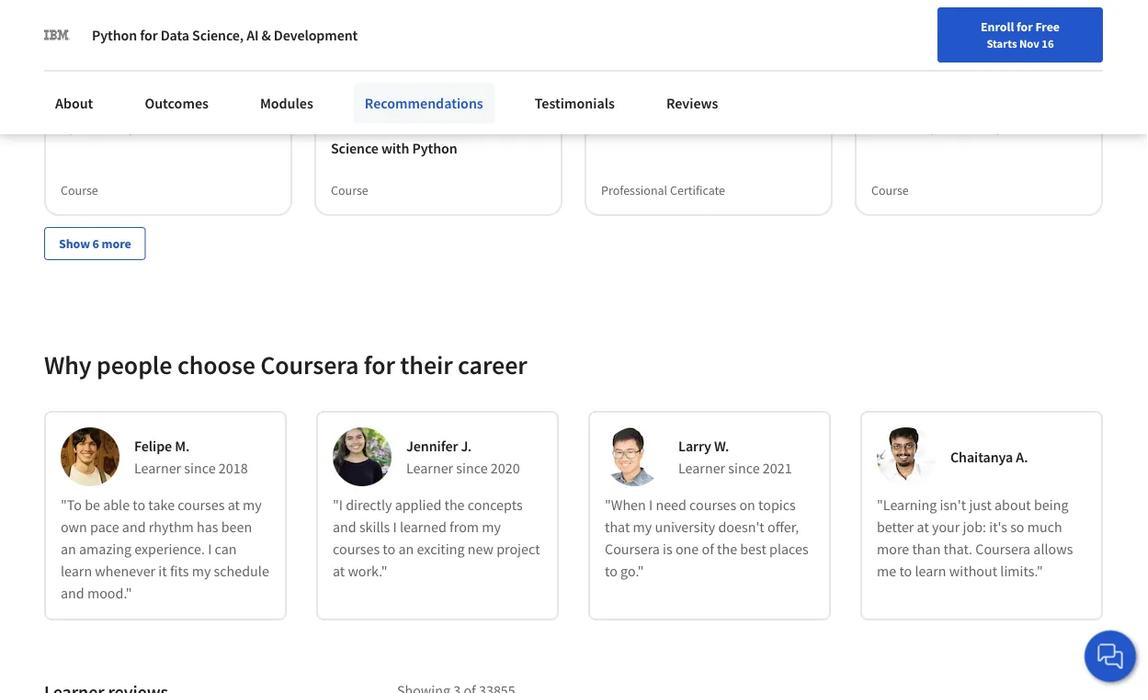 Task type: locate. For each thing, give the bounding box(es) containing it.
courses up work."
[[333, 540, 380, 558]]

my right that
[[633, 518, 652, 536]]

learner inside felipe m. learner since 2018
[[134, 459, 181, 478]]

your right find
[[713, 58, 737, 74]]

more down better
[[877, 540, 910, 558]]

ibm data science
[[601, 117, 707, 135]]

2 since from the left
[[456, 459, 488, 478]]

0 horizontal spatial with
[[382, 139, 410, 158]]

to
[[133, 496, 145, 514], [383, 540, 396, 558], [605, 562, 618, 581], [900, 562, 912, 581]]

2 horizontal spatial coursera
[[976, 540, 1031, 558]]

with right the analysis
[[957, 117, 985, 135]]

the up from
[[445, 496, 465, 514]]

my
[[243, 496, 262, 514], [482, 518, 501, 536], [633, 518, 652, 536], [192, 562, 211, 581]]

topics
[[759, 496, 796, 514]]

coursera image
[[15, 52, 131, 81]]

exciting
[[417, 540, 465, 558]]

university
[[655, 518, 716, 536]]

at inside "to be able to take courses at my own pace and rhythm has been an amazing experience. i can learn whenever it fits my schedule and mood."
[[228, 496, 240, 514]]

1 horizontal spatial coursera
[[605, 540, 660, 558]]

0 horizontal spatial since
[[184, 459, 216, 478]]

1 horizontal spatial course
[[331, 182, 369, 199]]

directly
[[346, 496, 392, 514]]

courses inside "to be able to take courses at my own pace and rhythm has been an amazing experience. i can learn whenever it fits my schedule and mood."
[[178, 496, 225, 514]]

learner down jennifer at the bottom of the page
[[406, 459, 453, 478]]

show 6 more
[[59, 236, 131, 252]]

and left sql
[[398, 117, 422, 135]]

1 horizontal spatial learner
[[406, 459, 453, 478]]

since for w.
[[729, 459, 760, 478]]

python down sql
[[412, 139, 458, 158]]

development
[[274, 26, 358, 44]]

0 horizontal spatial course
[[61, 182, 98, 199]]

0 horizontal spatial ibm
[[92, 86, 112, 102]]

ibm up databases
[[362, 86, 383, 102]]

it
[[158, 562, 167, 581]]

2 course from the left
[[331, 182, 369, 199]]

learner inside jennifer j. learner since 2020
[[406, 459, 453, 478]]

0 horizontal spatial learn
[[61, 562, 92, 581]]

since inside jennifer j. learner since 2020
[[456, 459, 488, 478]]

my up been
[[243, 496, 262, 514]]

0 vertical spatial with
[[957, 117, 985, 135]]

with down databases
[[382, 139, 410, 158]]

learner down felipe
[[134, 459, 181, 478]]

2 horizontal spatial since
[[729, 459, 760, 478]]

and
[[398, 117, 422, 135], [122, 518, 146, 536], [333, 518, 357, 536], [61, 584, 84, 603]]

for inside databases and sql for data science with python
[[453, 117, 470, 135]]

learner inside larry w. learner since 2021
[[679, 459, 726, 478]]

course down databases
[[331, 182, 369, 199]]

certificate
[[670, 182, 726, 199]]

1 horizontal spatial at
[[333, 562, 345, 581]]

more right 6
[[102, 236, 131, 252]]

1 since from the left
[[184, 459, 216, 478]]

i inside "to be able to take courses at my own pace and rhythm has been an amazing experience. i can learn whenever it fits my schedule and mood."
[[208, 540, 212, 558]]

0 horizontal spatial courses
[[178, 496, 225, 514]]

ibm data science link
[[601, 115, 817, 137]]

and inside databases and sql for data science with python
[[398, 117, 422, 135]]

my inside "when i need courses on topics that my university doesn't offer, coursera is one of the best places to go."
[[633, 518, 652, 536]]

the
[[445, 496, 465, 514], [717, 540, 738, 558]]

courses inside "i directly applied the concepts and skills i learned from my courses to an exciting new project at work."
[[333, 540, 380, 558]]

2 vertical spatial i
[[208, 540, 212, 558]]

learn
[[61, 562, 92, 581], [915, 562, 947, 581]]

data left science,
[[161, 26, 189, 44]]

3 since from the left
[[729, 459, 760, 478]]

1 horizontal spatial science
[[331, 139, 379, 158]]

ibm image
[[44, 22, 70, 48]]

reviews
[[667, 94, 719, 112]]

1 vertical spatial i
[[393, 518, 397, 536]]

3 learner from the left
[[679, 459, 726, 478]]

applied
[[395, 496, 442, 514]]

learn down amazing
[[61, 562, 92, 581]]

data
[[161, 26, 189, 44], [177, 117, 206, 135], [473, 117, 502, 135], [628, 117, 657, 135], [872, 117, 901, 135]]

at for better
[[917, 518, 930, 536]]

your down isn't
[[932, 518, 960, 536]]

2 horizontal spatial ibm
[[601, 117, 625, 135]]

learned
[[400, 518, 447, 536]]

the right of
[[717, 540, 738, 558]]

mood."
[[87, 584, 132, 603]]

learn inside "learning isn't just about being better at your job: it's so much more than that. coursera allows me to learn without limits."
[[915, 562, 947, 581]]

2 horizontal spatial course
[[872, 182, 909, 199]]

learner
[[134, 459, 181, 478], [406, 459, 453, 478], [679, 459, 726, 478]]

1 horizontal spatial an
[[399, 540, 414, 558]]

2 learn from the left
[[915, 562, 947, 581]]

businesses
[[172, 9, 243, 28]]

to left take
[[133, 496, 145, 514]]

1 horizontal spatial the
[[717, 540, 738, 558]]

i left need
[[649, 496, 653, 514]]

to down skills in the bottom of the page
[[383, 540, 396, 558]]

since inside felipe m. learner since 2018
[[184, 459, 216, 478]]

courses left on
[[690, 496, 737, 514]]

for up nov
[[1017, 18, 1033, 35]]

course for databases and sql for data science with python
[[331, 182, 369, 199]]

and inside "i directly applied the concepts and skills i learned from my courses to an exciting new project at work."
[[333, 518, 357, 536]]

much
[[1028, 518, 1063, 536]]

python up "coursera" image
[[92, 26, 137, 44]]

i left can
[[208, 540, 212, 558]]

python down about
[[61, 117, 106, 135]]

places
[[770, 540, 809, 558]]

python right the analysis
[[988, 117, 1033, 135]]

since inside larry w. learner since 2021
[[729, 459, 760, 478]]

to right me
[[900, 562, 912, 581]]

2 horizontal spatial i
[[649, 496, 653, 514]]

at up than
[[917, 518, 930, 536]]

since for j.
[[456, 459, 488, 478]]

an down own
[[61, 540, 76, 558]]

science down the reviews
[[659, 117, 707, 135]]

learn for that.
[[915, 562, 947, 581]]

english
[[844, 57, 889, 76]]

2018
[[219, 459, 248, 478]]

1 horizontal spatial courses
[[333, 540, 380, 558]]

ai
[[247, 26, 259, 44]]

science down databases
[[331, 139, 379, 158]]

since for m.
[[184, 459, 216, 478]]

for left businesses
[[140, 26, 158, 44]]

i right skills in the bottom of the page
[[393, 518, 397, 536]]

able
[[103, 496, 130, 514]]

i
[[649, 496, 653, 514], [393, 518, 397, 536], [208, 540, 212, 558]]

to inside "when i need courses on topics that my university doesn't offer, coursera is one of the best places to go."
[[605, 562, 618, 581]]

i inside "when i need courses on topics that my university doesn't offer, coursera is one of the best places to go."
[[649, 496, 653, 514]]

None search field
[[247, 48, 431, 85]]

enroll for free starts nov 16
[[981, 18, 1060, 51]]

best
[[740, 540, 767, 558]]

has
[[197, 518, 218, 536]]

outcomes
[[145, 94, 209, 112]]

learn down than
[[915, 562, 947, 581]]

free
[[1036, 18, 1060, 35]]

0 horizontal spatial learner
[[134, 459, 181, 478]]

1 horizontal spatial ibm
[[362, 86, 383, 102]]

chaitanya a.
[[951, 448, 1028, 467]]

1 horizontal spatial since
[[456, 459, 488, 478]]

testimonials
[[535, 94, 615, 112]]

the inside "i directly applied the concepts and skills i learned from my courses to an exciting new project at work."
[[445, 496, 465, 514]]

0 horizontal spatial more
[[102, 236, 131, 252]]

to left go."
[[605, 562, 618, 581]]

since down the w.
[[729, 459, 760, 478]]

ibm down testimonials
[[601, 117, 625, 135]]

data right sql
[[473, 117, 502, 135]]

2 vertical spatial at
[[333, 562, 345, 581]]

more inside "learning isn't just about being better at your job: it's so much more than that. coursera allows me to learn without limits."
[[877, 540, 910, 558]]

need
[[656, 496, 687, 514]]

rhythm
[[149, 518, 194, 536]]

learn for an
[[61, 562, 92, 581]]

and down "i
[[333, 518, 357, 536]]

science down outcomes
[[208, 117, 256, 135]]

0 horizontal spatial your
[[713, 58, 737, 74]]

3 course from the left
[[872, 182, 909, 199]]

course up show
[[61, 182, 98, 199]]

an
[[61, 540, 76, 558], [399, 540, 414, 558]]

more inside show 6 more button
[[102, 236, 131, 252]]

professional certificate
[[601, 182, 726, 199]]

the inside "when i need courses on topics that my university doesn't offer, coursera is one of the best places to go."
[[717, 540, 738, 558]]

2 horizontal spatial learner
[[679, 459, 726, 478]]

0 vertical spatial at
[[228, 496, 240, 514]]

1 learner from the left
[[134, 459, 181, 478]]

learner down larry
[[679, 459, 726, 478]]

fits
[[170, 562, 189, 581]]

1 vertical spatial your
[[932, 518, 960, 536]]

"when i need courses on topics that my university doesn't offer, coursera is one of the best places to go."
[[605, 496, 809, 581]]

0 horizontal spatial i
[[208, 540, 212, 558]]

0 vertical spatial i
[[649, 496, 653, 514]]

0 vertical spatial more
[[102, 236, 131, 252]]

1 horizontal spatial your
[[932, 518, 960, 536]]

for right sql
[[453, 117, 470, 135]]

0 vertical spatial the
[[445, 496, 465, 514]]

0 horizontal spatial at
[[228, 496, 240, 514]]

new
[[468, 540, 494, 558]]

is
[[663, 540, 673, 558]]

learn inside "to be able to take courses at my own pace and rhythm has been an amazing experience. i can learn whenever it fits my schedule and mood."
[[61, 562, 92, 581]]

my right fits
[[192, 562, 211, 581]]

since down m.
[[184, 459, 216, 478]]

better
[[877, 518, 914, 536]]

modules
[[260, 94, 313, 112]]

"learning isn't just about being better at your job: it's so much more than that. coursera allows me to learn without limits."
[[877, 496, 1073, 581]]

databases and sql for data science with python
[[331, 117, 502, 158]]

coursera
[[260, 349, 359, 381], [605, 540, 660, 558], [976, 540, 1031, 558]]

courses up has
[[178, 496, 225, 514]]

an inside "i directly applied the concepts and skills i learned from my courses to an exciting new project at work."
[[399, 540, 414, 558]]

science,
[[192, 26, 244, 44]]

that
[[605, 518, 630, 536]]

1 horizontal spatial i
[[393, 518, 397, 536]]

0 horizontal spatial coursera
[[260, 349, 359, 381]]

1 horizontal spatial more
[[877, 540, 910, 558]]

my down concepts on the left of page
[[482, 518, 501, 536]]

courses
[[178, 496, 225, 514], [690, 496, 737, 514], [333, 540, 380, 558]]

python project for data science
[[61, 117, 256, 135]]

1 horizontal spatial learn
[[915, 562, 947, 581]]

since
[[184, 459, 216, 478], [456, 459, 488, 478], [729, 459, 760, 478]]

reviews link
[[656, 83, 730, 123]]

skills
[[359, 518, 390, 536]]

1 vertical spatial with
[[382, 139, 410, 158]]

at inside "learning isn't just about being better at your job: it's so much more than that. coursera allows me to learn without limits."
[[917, 518, 930, 536]]

an down learned
[[399, 540, 414, 558]]

course down the analysis
[[872, 182, 909, 199]]

data analysis with python link
[[872, 115, 1087, 137]]

why people choose coursera for their career
[[44, 349, 527, 381]]

modules link
[[249, 83, 324, 123]]

collection element
[[33, 0, 1115, 290]]

1 learn from the left
[[61, 562, 92, 581]]

2021
[[763, 459, 792, 478]]

learner for jennifer
[[406, 459, 453, 478]]

2 an from the left
[[399, 540, 414, 558]]

than
[[913, 540, 941, 558]]

be
[[85, 496, 100, 514]]

at for courses
[[228, 496, 240, 514]]

to inside "to be able to take courses at my own pace and rhythm has been an amazing experience. i can learn whenever it fits my schedule and mood."
[[133, 496, 145, 514]]

ibm
[[92, 86, 112, 102], [362, 86, 383, 102], [601, 117, 625, 135]]

1 course from the left
[[61, 182, 98, 199]]

2 learner from the left
[[406, 459, 453, 478]]

ibm for python
[[92, 86, 112, 102]]

"to be able to take courses at my own pace and rhythm has been an amazing experience. i can learn whenever it fits my schedule and mood."
[[61, 496, 269, 603]]

find your new career
[[686, 58, 802, 74]]

recommendations link
[[354, 83, 495, 123]]

1 an from the left
[[61, 540, 76, 558]]

1 vertical spatial more
[[877, 540, 910, 558]]

at up been
[[228, 496, 240, 514]]

python inside 'data analysis with python' link
[[988, 117, 1033, 135]]

1 vertical spatial at
[[917, 518, 930, 536]]

j.
[[461, 437, 472, 456]]

databases and sql for data science with python link
[[331, 115, 546, 159]]

with
[[957, 117, 985, 135], [382, 139, 410, 158]]

for down outcomes
[[156, 117, 174, 135]]

since down j.
[[456, 459, 488, 478]]

1 vertical spatial the
[[717, 540, 738, 558]]

"to
[[61, 496, 82, 514]]

at left work."
[[333, 562, 345, 581]]

python inside python project for data science link
[[61, 117, 106, 135]]

ibm down "coursera" image
[[92, 86, 112, 102]]

2 horizontal spatial courses
[[690, 496, 737, 514]]

course for python project for data science
[[61, 182, 98, 199]]

2 horizontal spatial at
[[917, 518, 930, 536]]

take
[[148, 496, 175, 514]]

0 horizontal spatial the
[[445, 496, 465, 514]]

0 horizontal spatial an
[[61, 540, 76, 558]]



Task type: vqa. For each thing, say whether or not it's contained in the screenshot.
leftmost Coursera
yes



Task type: describe. For each thing, give the bounding box(es) containing it.
enroll
[[981, 18, 1015, 35]]

own
[[61, 518, 87, 536]]

so
[[1011, 518, 1025, 536]]

schedule
[[214, 562, 269, 581]]

about
[[995, 496, 1032, 514]]

businesses link
[[145, 0, 250, 37]]

work."
[[348, 562, 388, 581]]

show notifications image
[[949, 60, 971, 82]]

&
[[262, 26, 271, 44]]

python inside databases and sql for data science with python
[[412, 139, 458, 158]]

0 vertical spatial your
[[713, 58, 737, 74]]

and left mood."
[[61, 584, 84, 603]]

career
[[458, 349, 527, 381]]

ibm for databases
[[362, 86, 383, 102]]

felipe m. learner since 2018
[[134, 437, 248, 478]]

allows
[[1034, 540, 1073, 558]]

nov
[[1020, 36, 1040, 51]]

from
[[450, 518, 479, 536]]

1 horizontal spatial with
[[957, 117, 985, 135]]

project
[[497, 540, 540, 558]]

project
[[109, 117, 153, 135]]

6
[[93, 236, 99, 252]]

0 horizontal spatial science
[[208, 117, 256, 135]]

"i directly applied the concepts and skills i learned from my courses to an exciting new project at work."
[[333, 496, 540, 581]]

felipe
[[134, 437, 172, 456]]

choose
[[177, 349, 255, 381]]

an inside "to be able to take courses at my own pace and rhythm has been an amazing experience. i can learn whenever it fits my schedule and mood."
[[61, 540, 76, 558]]

my inside "i directly applied the concepts and skills i learned from my courses to an exciting new project at work."
[[482, 518, 501, 536]]

data up professional
[[628, 117, 657, 135]]

find your new career link
[[677, 55, 811, 78]]

python for data science, ai & development
[[92, 26, 358, 44]]

to inside "learning isn't just about being better at your job: it's so much more than that. coursera allows me to learn without limits."
[[900, 562, 912, 581]]

sql
[[425, 117, 450, 135]]

find
[[686, 58, 710, 74]]

limits."
[[1001, 562, 1043, 581]]

2020
[[491, 459, 520, 478]]

2 horizontal spatial science
[[659, 117, 707, 135]]

outcomes link
[[134, 83, 220, 123]]

learner for felipe
[[134, 459, 181, 478]]

show
[[59, 236, 90, 252]]

"i
[[333, 496, 343, 514]]

"when
[[605, 496, 646, 514]]

and down able
[[122, 518, 146, 536]]

career
[[766, 58, 802, 74]]

can
[[215, 540, 237, 558]]

science inside databases and sql for data science with python
[[331, 139, 379, 158]]

go."
[[621, 562, 644, 581]]

coursera inside "when i need courses on topics that my university doesn't offer, coursera is one of the best places to go."
[[605, 540, 660, 558]]

that.
[[944, 540, 973, 558]]

just
[[970, 496, 992, 514]]

"learning
[[877, 496, 937, 514]]

on
[[740, 496, 756, 514]]

it's
[[990, 518, 1008, 536]]

data down outcomes
[[177, 117, 206, 135]]

courses inside "when i need courses on topics that my university doesn't offer, coursera is one of the best places to go."
[[690, 496, 737, 514]]

starts
[[987, 36, 1017, 51]]

doesn't
[[719, 518, 765, 536]]

your inside "learning isn't just about being better at your job: it's so much more than that. coursera allows me to learn without limits."
[[932, 518, 960, 536]]

isn't
[[940, 496, 967, 514]]

chaitanya
[[951, 448, 1014, 467]]

analysis
[[903, 117, 954, 135]]

data analysis with python
[[872, 117, 1033, 135]]

to inside "i directly applied the concepts and skills i learned from my courses to an exciting new project at work."
[[383, 540, 396, 558]]

m.
[[175, 437, 190, 456]]

at inside "i directly applied the concepts and skills i learned from my courses to an exciting new project at work."
[[333, 562, 345, 581]]

python project for data science link
[[61, 115, 276, 137]]

whenever
[[95, 562, 156, 581]]

w.
[[714, 437, 730, 456]]

coursera inside "learning isn't just about being better at your job: it's so much more than that. coursera allows me to learn without limits."
[[976, 540, 1031, 558]]

learner for larry
[[679, 459, 726, 478]]

been
[[221, 518, 252, 536]]

people
[[97, 349, 172, 381]]

recommendations
[[365, 94, 483, 112]]

pace
[[90, 518, 119, 536]]

one
[[676, 540, 699, 558]]

for left their
[[364, 349, 395, 381]]

16
[[1042, 36, 1054, 51]]

larry
[[679, 437, 712, 456]]

larry w. learner since 2021
[[679, 437, 792, 478]]

for inside enroll for free starts nov 16
[[1017, 18, 1033, 35]]

of
[[702, 540, 714, 558]]

data inside databases and sql for data science with python
[[473, 117, 502, 135]]

about
[[55, 94, 93, 112]]

data left the analysis
[[872, 117, 901, 135]]

with inside databases and sql for data science with python
[[382, 139, 410, 158]]

concepts
[[468, 496, 523, 514]]

without
[[950, 562, 998, 581]]

course for data analysis with python
[[872, 182, 909, 199]]

english button
[[811, 37, 922, 97]]

why
[[44, 349, 92, 381]]

job:
[[963, 518, 987, 536]]

amazing
[[79, 540, 131, 558]]

i inside "i directly applied the concepts and skills i learned from my courses to an exciting new project at work."
[[393, 518, 397, 536]]

chat with us image
[[1096, 642, 1126, 671]]



